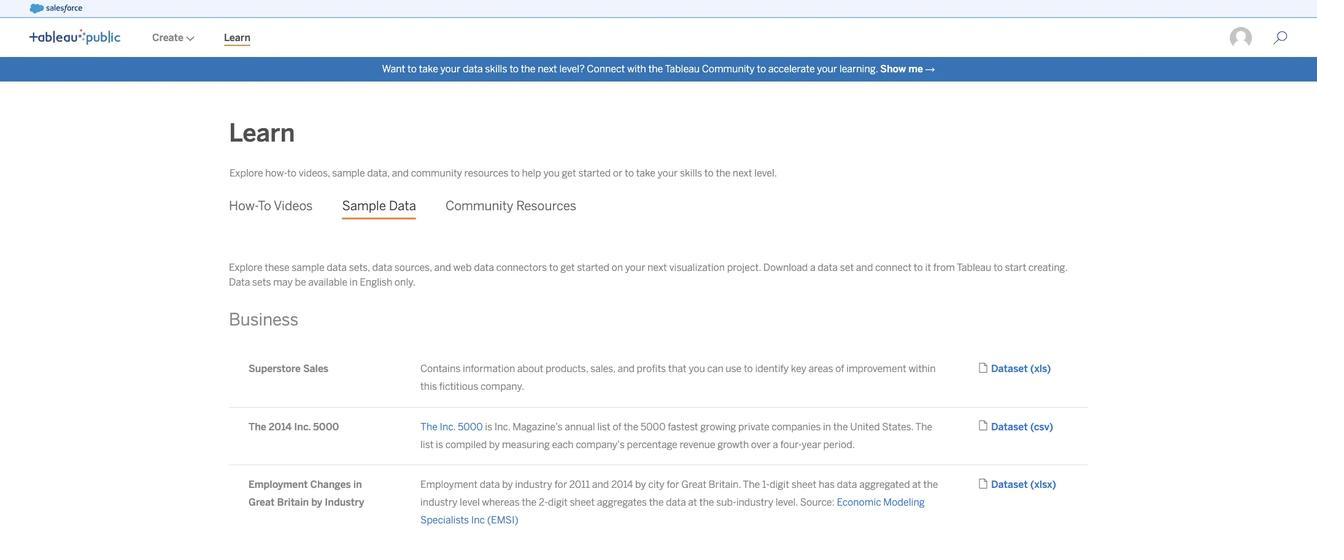 Task type: vqa. For each thing, say whether or not it's contained in the screenshot.
Format Workbook 'IMAGE'
no



Task type: locate. For each thing, give the bounding box(es) containing it.
dataset left xls on the right bottom of the page
[[992, 364, 1028, 375]]

sales
[[303, 364, 329, 375]]

3 inc. from the left
[[495, 422, 511, 433]]

inc.
[[294, 422, 311, 433], [440, 422, 456, 433], [495, 422, 511, 433]]

the inc. 5000
[[421, 422, 483, 433]]

and
[[392, 168, 409, 179], [434, 262, 451, 274], [856, 262, 873, 274], [618, 364, 635, 375], [592, 480, 609, 491]]

0 horizontal spatial employment
[[249, 480, 308, 491]]

on
[[612, 262, 623, 274]]

modeling
[[884, 497, 925, 509]]

1 horizontal spatial list
[[598, 422, 611, 433]]

take right want
[[419, 63, 438, 75]]

the inside employment data by industry for 2011 and 2014 by city for great britain. the 1-digit sheet has data aggregated at the industry level whereas the 2-digit sheet aggregates the data at the sub-industry level. source:
[[743, 480, 760, 491]]

0 vertical spatial sheet
[[792, 480, 817, 491]]

5000 up percentage
[[641, 422, 666, 433]]

1 horizontal spatial digit
[[770, 480, 790, 491]]

inc. for is inc. magazine's annual list of the 5000 fastest growing private companies in the united states. the list is compiled by measuring each company's percentage revenue growth over a four-year period.
[[495, 422, 511, 433]]

0 vertical spatial in
[[350, 277, 358, 288]]

sheet down 2011
[[570, 497, 595, 509]]

( down csv
[[1031, 480, 1035, 491]]

go to search image
[[1259, 31, 1303, 45]]

1 vertical spatial )
[[1050, 422, 1054, 433]]

of inside contains information about products, sales, and profits that you can use to identify key areas of improvement within this fictitious company.
[[836, 364, 845, 375]]

for right city
[[667, 480, 680, 491]]

2 ( from the top
[[1031, 422, 1034, 433]]

list down the inc. 5000 link
[[421, 439, 434, 451]]

1 vertical spatial in
[[823, 422, 831, 433]]

the
[[521, 63, 536, 75], [649, 63, 663, 75], [716, 168, 731, 179], [624, 422, 639, 433], [834, 422, 848, 433], [924, 480, 938, 491], [522, 497, 537, 509], [649, 497, 664, 509], [700, 497, 714, 509]]

2 vertical spatial next
[[648, 262, 667, 274]]

at up the modeling
[[913, 480, 922, 491]]

four-
[[781, 439, 802, 451]]

0 vertical spatial is
[[485, 422, 492, 433]]

create
[[152, 32, 184, 44]]

specialists
[[421, 515, 469, 527]]

create button
[[138, 19, 209, 57]]

0 vertical spatial explore
[[230, 168, 263, 179]]

2 employment from the left
[[421, 480, 478, 491]]

inc. up 'measuring'
[[495, 422, 511, 433]]

0 vertical spatial (
[[1031, 364, 1035, 375]]

tableau right from
[[957, 262, 992, 274]]

and right sales,
[[618, 364, 635, 375]]

of up company's at the left bottom of page
[[613, 422, 622, 433]]

( up dataset ( xlsx )
[[1031, 422, 1034, 433]]

get inside explore these sample data sets, data sources, and web data connectors to get started on your next visualization project. download a data set and connect to it from tableau to start creating. data sets may be available in english only.
[[561, 262, 575, 274]]

it
[[926, 262, 931, 274]]

1 vertical spatial learn
[[229, 118, 295, 148]]

0 vertical spatial a
[[810, 262, 816, 274]]

0 vertical spatial you
[[544, 168, 560, 179]]

dataset left csv
[[992, 422, 1028, 433]]

get right help
[[562, 168, 576, 179]]

data left sets
[[229, 277, 250, 288]]

1 horizontal spatial a
[[810, 262, 816, 274]]

and inside contains information about products, sales, and profits that you can use to identify key areas of improvement within this fictitious company.
[[618, 364, 635, 375]]

project.
[[727, 262, 761, 274]]

employment data by industry for 2011 and 2014 by city for great britain. the 1-digit sheet has data aggregated at the industry level whereas the 2-digit sheet aggregates the data at the sub-industry level. source:
[[421, 480, 938, 509]]

sample inside explore these sample data sets, data sources, and web data connectors to get started on your next visualization project. download a data set and connect to it from tableau to start creating. data sets may be available in english only.
[[292, 262, 325, 274]]

1 horizontal spatial skills
[[680, 168, 703, 179]]

how-
[[229, 199, 258, 214]]

britain
[[277, 497, 309, 509]]

1 vertical spatial a
[[773, 439, 778, 451]]

0 vertical spatial 2014
[[269, 422, 292, 433]]

0 vertical spatial get
[[562, 168, 576, 179]]

0 vertical spatial sample
[[332, 168, 365, 179]]

salesforce logo image
[[29, 4, 82, 14]]

2 vertical spatial in
[[353, 480, 362, 491]]

xls
[[1035, 364, 1047, 375]]

of inside is inc. magazine's annual list of the 5000 fastest growing private companies in the united states. the list is compiled by measuring each company's percentage revenue growth over a four-year period.
[[613, 422, 622, 433]]

the left 1-
[[743, 480, 760, 491]]

sample up the be
[[292, 262, 325, 274]]

0 horizontal spatial you
[[544, 168, 560, 179]]

1 horizontal spatial great
[[682, 480, 707, 491]]

the inside is inc. magazine's annual list of the 5000 fastest growing private companies in the united states. the list is compiled by measuring each company's percentage revenue growth over a four-year period.
[[916, 422, 933, 433]]

0 horizontal spatial digit
[[548, 497, 568, 509]]

by
[[489, 439, 500, 451], [502, 480, 513, 491], [636, 480, 646, 491], [311, 497, 323, 509]]

in up industry
[[353, 480, 362, 491]]

1 horizontal spatial take
[[636, 168, 656, 179]]

at
[[913, 480, 922, 491], [688, 497, 697, 509]]

aggregates
[[597, 497, 647, 509]]

1 horizontal spatial at
[[913, 480, 922, 491]]

next inside explore these sample data sets, data sources, and web data connectors to get started on your next visualization project. download a data set and connect to it from tableau to start creating. data sets may be available in english only.
[[648, 262, 667, 274]]

0 vertical spatial learn
[[224, 32, 251, 44]]

0 horizontal spatial is
[[436, 439, 443, 451]]

1 horizontal spatial next
[[648, 262, 667, 274]]

visualization
[[669, 262, 725, 274]]

your right on
[[625, 262, 646, 274]]

by up the whereas
[[502, 480, 513, 491]]

3 ( from the top
[[1031, 480, 1035, 491]]

can
[[707, 364, 724, 375]]

you left can
[[689, 364, 705, 375]]

1 vertical spatial get
[[561, 262, 575, 274]]

started left on
[[577, 262, 610, 274]]

sample left the data,
[[332, 168, 365, 179]]

city
[[649, 480, 665, 491]]

1 employment from the left
[[249, 480, 308, 491]]

information
[[463, 364, 515, 375]]

1 horizontal spatial of
[[836, 364, 845, 375]]

take right or
[[636, 168, 656, 179]]

started left or
[[579, 168, 611, 179]]

0 horizontal spatial sheet
[[570, 497, 595, 509]]

0 vertical spatial community
[[702, 63, 755, 75]]

0 horizontal spatial take
[[419, 63, 438, 75]]

5000 up the changes
[[313, 422, 339, 433]]

0 vertical spatial data
[[389, 199, 416, 214]]

1 vertical spatial you
[[689, 364, 705, 375]]

1 vertical spatial sheet
[[570, 497, 595, 509]]

1 vertical spatial data
[[229, 277, 250, 288]]

1 horizontal spatial you
[[689, 364, 705, 375]]

( for csv
[[1031, 422, 1034, 433]]

a right over
[[773, 439, 778, 451]]

1 horizontal spatial inc.
[[440, 422, 456, 433]]

connect
[[587, 63, 625, 75]]

in
[[350, 277, 358, 288], [823, 422, 831, 433], [353, 480, 362, 491]]

sheet up the source:
[[792, 480, 817, 491]]

0 horizontal spatial 5000
[[313, 422, 339, 433]]

2 vertical spatial dataset
[[992, 480, 1028, 491]]

( up csv
[[1031, 364, 1035, 375]]

to inside contains information about products, sales, and profits that you can use to identify key areas of improvement within this fictitious company.
[[744, 364, 753, 375]]

1 dataset from the top
[[992, 364, 1028, 375]]

in up period.
[[823, 422, 831, 433]]

tableau
[[665, 63, 700, 75], [957, 262, 992, 274]]

1 vertical spatial of
[[613, 422, 622, 433]]

1 vertical spatial community
[[446, 199, 514, 214]]

and right 2011
[[592, 480, 609, 491]]

1 horizontal spatial data
[[389, 199, 416, 214]]

0 vertical spatial skills
[[485, 63, 507, 75]]

is inc. magazine's annual list of the 5000 fastest growing private companies in the united states. the list is compiled by measuring each company's percentage revenue growth over a four-year period.
[[421, 422, 933, 451]]

available
[[308, 277, 347, 288]]

the right states.
[[916, 422, 933, 433]]

1 vertical spatial take
[[636, 168, 656, 179]]

0 vertical spatial list
[[598, 422, 611, 433]]

) for csv
[[1050, 422, 1054, 433]]

1 horizontal spatial 2014
[[611, 480, 633, 491]]

to
[[258, 199, 271, 214]]

community
[[702, 63, 755, 75], [446, 199, 514, 214]]

2014 inside employment data by industry for 2011 and 2014 by city for great britain. the 1-digit sheet has data aggregated at the industry level whereas the 2-digit sheet aggregates the data at the sub-industry level. source:
[[611, 480, 633, 491]]

areas
[[809, 364, 834, 375]]

0 horizontal spatial next
[[538, 63, 557, 75]]

explore inside explore these sample data sets, data sources, and web data connectors to get started on your next visualization project. download a data set and connect to it from tableau to start creating. data sets may be available in english only.
[[229, 262, 263, 274]]

employment up level
[[421, 480, 478, 491]]

about
[[517, 364, 544, 375]]

2 inc. from the left
[[440, 422, 456, 433]]

contains
[[421, 364, 461, 375]]

for left 2011
[[555, 480, 567, 491]]

1 vertical spatial list
[[421, 439, 434, 451]]

2014
[[269, 422, 292, 433], [611, 480, 633, 491]]

connectors
[[496, 262, 547, 274]]

0 vertical spatial started
[[579, 168, 611, 179]]

level
[[460, 497, 480, 509]]

you
[[544, 168, 560, 179], [689, 364, 705, 375]]

0 horizontal spatial for
[[555, 480, 567, 491]]

in down sets,
[[350, 277, 358, 288]]

0 horizontal spatial great
[[249, 497, 275, 509]]

explore up sets
[[229, 262, 263, 274]]

(emsi)
[[487, 515, 519, 527]]

these
[[265, 262, 290, 274]]

0 horizontal spatial inc.
[[294, 422, 311, 433]]

great inside employment changes in great britain by industry
[[249, 497, 275, 509]]

whereas
[[482, 497, 520, 509]]

superstore sales
[[249, 364, 329, 375]]

1 ( from the top
[[1031, 364, 1035, 375]]

2 dataset from the top
[[992, 422, 1028, 433]]

1 horizontal spatial sheet
[[792, 480, 817, 491]]

learn link
[[209, 19, 265, 57]]

1 horizontal spatial is
[[485, 422, 492, 433]]

1 vertical spatial started
[[577, 262, 610, 274]]

inc. inside is inc. magazine's annual list of the 5000 fastest growing private companies in the united states. the list is compiled by measuring each company's percentage revenue growth over a four-year period.
[[495, 422, 511, 433]]

tableau right with
[[665, 63, 700, 75]]

digit down four-
[[770, 480, 790, 491]]

0 horizontal spatial at
[[688, 497, 697, 509]]

1 vertical spatial tableau
[[957, 262, 992, 274]]

data,
[[367, 168, 390, 179]]

2014 down superstore
[[269, 422, 292, 433]]

dataset left xlsx
[[992, 480, 1028, 491]]

0 horizontal spatial a
[[773, 439, 778, 451]]

industry
[[515, 480, 552, 491], [421, 497, 458, 509], [737, 497, 774, 509]]

0 vertical spatial at
[[913, 480, 922, 491]]

2 vertical spatial (
[[1031, 480, 1035, 491]]

data right sample
[[389, 199, 416, 214]]

1 for from the left
[[555, 480, 567, 491]]

is down the inc. 5000 link
[[436, 439, 443, 451]]

employment inside employment data by industry for 2011 and 2014 by city for great britain. the 1-digit sheet has data aggregated at the industry level whereas the 2-digit sheet aggregates the data at the sub-industry level. source:
[[421, 480, 478, 491]]

0 horizontal spatial sample
[[292, 262, 325, 274]]

a inside explore these sample data sets, data sources, and web data connectors to get started on your next visualization project. download a data set and connect to it from tableau to start creating. data sets may be available in english only.
[[810, 262, 816, 274]]

revenue
[[680, 439, 716, 451]]

0 vertical spatial great
[[682, 480, 707, 491]]

industry down 1-
[[737, 497, 774, 509]]

2 horizontal spatial next
[[733, 168, 752, 179]]

1 vertical spatial dataset
[[992, 422, 1028, 433]]

a right download
[[810, 262, 816, 274]]

skills
[[485, 63, 507, 75], [680, 168, 703, 179]]

0 vertical spatial dataset
[[992, 364, 1028, 375]]

1 vertical spatial sample
[[292, 262, 325, 274]]

great inside employment data by industry for 2011 and 2014 by city for great britain. the 1-digit sheet has data aggregated at the industry level whereas the 2-digit sheet aggregates the data at the sub-industry level. source:
[[682, 480, 707, 491]]

explore left how-
[[230, 168, 263, 179]]

employment up britain
[[249, 480, 308, 491]]

get
[[562, 168, 576, 179], [561, 262, 575, 274]]

great left britain.
[[682, 480, 707, 491]]

and right the data,
[[392, 168, 409, 179]]

you right help
[[544, 168, 560, 179]]

use
[[726, 364, 742, 375]]

get right "connectors"
[[561, 262, 575, 274]]

and right "set"
[[856, 262, 873, 274]]

level.
[[755, 168, 777, 179], [776, 497, 798, 509]]

inc. for the inc. 5000
[[440, 422, 456, 433]]

for
[[555, 480, 567, 491], [667, 480, 680, 491]]

sets
[[252, 277, 271, 288]]

your right want
[[441, 63, 461, 75]]

digit right the whereas
[[548, 497, 568, 509]]

take
[[419, 63, 438, 75], [636, 168, 656, 179]]

of right "areas"
[[836, 364, 845, 375]]

get for to
[[561, 262, 575, 274]]

started for on
[[577, 262, 610, 274]]

industry up "2-"
[[515, 480, 552, 491]]

community
[[411, 168, 462, 179]]

dataset ( xlsx )
[[992, 480, 1057, 491]]

sheet
[[792, 480, 817, 491], [570, 497, 595, 509]]

is up compiled
[[485, 422, 492, 433]]

1 horizontal spatial for
[[667, 480, 680, 491]]

inc. down sales
[[294, 422, 311, 433]]

1 vertical spatial 2014
[[611, 480, 633, 491]]

5000 up compiled
[[458, 422, 483, 433]]

inc. up compiled
[[440, 422, 456, 433]]

0 horizontal spatial of
[[613, 422, 622, 433]]

changes
[[310, 480, 351, 491]]

growth
[[718, 439, 749, 451]]

1 horizontal spatial employment
[[421, 480, 478, 491]]

aggregated
[[860, 480, 910, 491]]

5000 inside is inc. magazine's annual list of the 5000 fastest growing private companies in the united states. the list is compiled by measuring each company's percentage revenue growth over a four-year period.
[[641, 422, 666, 433]]

0 horizontal spatial list
[[421, 439, 434, 451]]

list up company's at the left bottom of page
[[598, 422, 611, 433]]

2 horizontal spatial inc.
[[495, 422, 511, 433]]

compiled
[[446, 439, 487, 451]]

1 horizontal spatial 5000
[[458, 422, 483, 433]]

0 horizontal spatial 2014
[[269, 422, 292, 433]]

the down superstore
[[249, 422, 266, 433]]

2014 up the 'aggregates'
[[611, 480, 633, 491]]

great left britain
[[249, 497, 275, 509]]

2 horizontal spatial 5000
[[641, 422, 666, 433]]

industry up specialists
[[421, 497, 458, 509]]

started inside explore these sample data sets, data sources, and web data connectors to get started on your next visualization project. download a data set and connect to it from tableau to start creating. data sets may be available in english only.
[[577, 262, 610, 274]]

1 vertical spatial great
[[249, 497, 275, 509]]

by down the changes
[[311, 497, 323, 509]]

show
[[881, 63, 906, 75]]

0 horizontal spatial data
[[229, 277, 250, 288]]

2 5000 from the left
[[458, 422, 483, 433]]

at left sub-
[[688, 497, 697, 509]]

level?
[[560, 63, 585, 75]]

) for xls
[[1047, 364, 1051, 375]]

superstore
[[249, 364, 301, 375]]

the down this
[[421, 422, 438, 433]]

2 vertical spatial )
[[1053, 480, 1057, 491]]

0 vertical spatial next
[[538, 63, 557, 75]]

(
[[1031, 364, 1035, 375], [1031, 422, 1034, 433], [1031, 480, 1035, 491]]

3 5000 from the left
[[641, 422, 666, 433]]

0 horizontal spatial community
[[446, 199, 514, 214]]

with
[[627, 63, 646, 75]]

started for or
[[579, 168, 611, 179]]

0 vertical spatial of
[[836, 364, 845, 375]]

1 vertical spatial level.
[[776, 497, 798, 509]]

1 vertical spatial is
[[436, 439, 443, 451]]

by right compiled
[[489, 439, 500, 451]]

by inside employment changes in great britain by industry
[[311, 497, 323, 509]]

3 dataset from the top
[[992, 480, 1028, 491]]

1 vertical spatial (
[[1031, 422, 1034, 433]]

employment inside employment changes in great britain by industry
[[249, 480, 308, 491]]

( for xls
[[1031, 364, 1035, 375]]

web
[[453, 262, 472, 274]]



Task type: describe. For each thing, give the bounding box(es) containing it.
english
[[360, 277, 392, 288]]

may
[[273, 277, 293, 288]]

greg.robinson3551 image
[[1229, 26, 1254, 50]]

and left 'web'
[[434, 262, 451, 274]]

want
[[382, 63, 405, 75]]

( for xlsx
[[1031, 480, 1035, 491]]

from
[[934, 262, 955, 274]]

dataset for dataset ( csv )
[[992, 422, 1028, 433]]

company.
[[481, 381, 525, 393]]

connect
[[876, 262, 912, 274]]

fictitious
[[439, 381, 479, 393]]

want to take your data skills to the next level? connect with the tableau community to accelerate your learning. show me →
[[382, 63, 935, 75]]

csv
[[1034, 422, 1050, 433]]

your inside explore these sample data sets, data sources, and web data connectors to get started on your next visualization project. download a data set and connect to it from tableau to start creating. data sets may be available in english only.
[[625, 262, 646, 274]]

united
[[850, 422, 880, 433]]

0 horizontal spatial tableau
[[665, 63, 700, 75]]

annual
[[565, 422, 595, 433]]

source:
[[801, 497, 835, 509]]

the 2014 inc. 5000
[[249, 422, 339, 433]]

how-
[[265, 168, 287, 179]]

learning.
[[840, 63, 878, 75]]

logo image
[[29, 29, 120, 45]]

1 horizontal spatial industry
[[515, 480, 552, 491]]

dataset for dataset ( xls )
[[992, 364, 1028, 375]]

companies
[[772, 422, 821, 433]]

each
[[552, 439, 574, 451]]

employment changes in great britain by industry
[[249, 480, 364, 509]]

explore for explore how-to videos, sample data, and community resources to help you get started or to take your skills to the next level.
[[230, 168, 263, 179]]

me
[[909, 63, 923, 75]]

dataset ( csv )
[[992, 422, 1054, 433]]

by inside is inc. magazine's annual list of the 5000 fastest growing private companies in the united states. the list is compiled by measuring each company's percentage revenue growth over a four-year period.
[[489, 439, 500, 451]]

explore for explore these sample data sets, data sources, and web data connectors to get started on your next visualization project. download a data set and connect to it from tableau to start creating. data sets may be available in english only.
[[229, 262, 263, 274]]

explore these sample data sets, data sources, and web data connectors to get started on your next visualization project. download a data set and connect to it from tableau to start creating. data sets may be available in english only.
[[229, 262, 1068, 288]]

growing
[[701, 422, 736, 433]]

0 horizontal spatial industry
[[421, 497, 458, 509]]

resources
[[516, 199, 577, 214]]

you inside contains information about products, sales, and profits that you can use to identify key areas of improvement within this fictitious company.
[[689, 364, 705, 375]]

in inside explore these sample data sets, data sources, and web data connectors to get started on your next visualization project. download a data set and connect to it from tableau to start creating. data sets may be available in english only.
[[350, 277, 358, 288]]

data inside sample data link
[[389, 199, 416, 214]]

1 vertical spatial at
[[688, 497, 697, 509]]

be
[[295, 277, 306, 288]]

how-to videos link
[[229, 190, 313, 223]]

private
[[739, 422, 770, 433]]

2 horizontal spatial industry
[[737, 497, 774, 509]]

sample data link
[[342, 190, 416, 223]]

that
[[669, 364, 687, 375]]

show me link
[[881, 63, 923, 75]]

1 horizontal spatial sample
[[332, 168, 365, 179]]

employment for employment changes in great britain by industry
[[249, 480, 308, 491]]

accelerate
[[769, 63, 815, 75]]

identify
[[755, 364, 789, 375]]

community inside 'link'
[[446, 199, 514, 214]]

0 vertical spatial take
[[419, 63, 438, 75]]

company's
[[576, 439, 625, 451]]

dataset for dataset ( xlsx )
[[992, 480, 1028, 491]]

how-to videos
[[229, 199, 313, 214]]

sources,
[[395, 262, 432, 274]]

sub-
[[717, 497, 737, 509]]

employment for employment data by industry for 2011 and 2014 by city for great britain. the 1-digit sheet has data aggregated at the industry level whereas the 2-digit sheet aggregates the data at the sub-industry level. source:
[[421, 480, 478, 491]]

industry
[[325, 497, 364, 509]]

0 horizontal spatial skills
[[485, 63, 507, 75]]

only.
[[395, 277, 416, 288]]

inc
[[471, 515, 485, 527]]

set
[[840, 262, 854, 274]]

a inside is inc. magazine's annual list of the 5000 fastest growing private companies in the united states. the list is compiled by measuring each company's percentage revenue growth over a four-year period.
[[773, 439, 778, 451]]

) for xlsx
[[1053, 480, 1057, 491]]

1 vertical spatial skills
[[680, 168, 703, 179]]

creating.
[[1029, 262, 1068, 274]]

community resources link
[[446, 190, 577, 223]]

1 vertical spatial digit
[[548, 497, 568, 509]]

fastest
[[668, 422, 699, 433]]

economic
[[837, 497, 882, 509]]

0 vertical spatial digit
[[770, 480, 790, 491]]

get for you
[[562, 168, 576, 179]]

states.
[[883, 422, 914, 433]]

dataset ( xls )
[[992, 364, 1051, 375]]

sales,
[[591, 364, 616, 375]]

1 5000 from the left
[[313, 422, 339, 433]]

over
[[751, 439, 771, 451]]

improvement
[[847, 364, 907, 375]]

your left learning.
[[817, 63, 838, 75]]

1 inc. from the left
[[294, 422, 311, 433]]

1 horizontal spatial community
[[702, 63, 755, 75]]

in inside employment changes in great britain by industry
[[353, 480, 362, 491]]

percentage
[[627, 439, 678, 451]]

download
[[764, 262, 808, 274]]

by left city
[[636, 480, 646, 491]]

videos,
[[299, 168, 330, 179]]

in inside is inc. magazine's annual list of the 5000 fastest growing private companies in the united states. the list is compiled by measuring each company's percentage revenue growth over a four-year period.
[[823, 422, 831, 433]]

data inside explore these sample data sets, data sources, and web data connectors to get started on your next visualization project. download a data set and connect to it from tableau to start creating. data sets may be available in english only.
[[229, 277, 250, 288]]

tableau inside explore these sample data sets, data sources, and web data connectors to get started on your next visualization project. download a data set and connect to it from tableau to start creating. data sets may be available in english only.
[[957, 262, 992, 274]]

explore how-to videos, sample data, and community resources to help you get started or to take your skills to the next level.
[[230, 168, 777, 179]]

key
[[791, 364, 807, 375]]

economic modeling specialists inc (emsi) link
[[421, 497, 925, 527]]

has
[[819, 480, 835, 491]]

2011
[[570, 480, 590, 491]]

products,
[[546, 364, 588, 375]]

sample
[[342, 199, 386, 214]]

within
[[909, 364, 936, 375]]

help
[[522, 168, 541, 179]]

level. inside employment data by industry for 2011 and 2014 by city for great britain. the 1-digit sheet has data aggregated at the industry level whereas the 2-digit sheet aggregates the data at the sub-industry level. source:
[[776, 497, 798, 509]]

and inside employment data by industry for 2011 and 2014 by city for great britain. the 1-digit sheet has data aggregated at the industry level whereas the 2-digit sheet aggregates the data at the sub-industry level. source:
[[592, 480, 609, 491]]

0 vertical spatial level.
[[755, 168, 777, 179]]

xlsx
[[1035, 480, 1053, 491]]

the inc. 5000 link
[[421, 422, 483, 433]]

measuring
[[502, 439, 550, 451]]

sample data
[[342, 199, 416, 214]]

economic modeling specialists inc (emsi)
[[421, 497, 925, 527]]

contains information about products, sales, and profits that you can use to identify key areas of improvement within this fictitious company.
[[421, 364, 936, 393]]

1 vertical spatial next
[[733, 168, 752, 179]]

britain.
[[709, 480, 741, 491]]

year
[[802, 439, 821, 451]]

2 for from the left
[[667, 480, 680, 491]]

sets,
[[349, 262, 370, 274]]

profits
[[637, 364, 666, 375]]

start
[[1005, 262, 1027, 274]]

your right or
[[658, 168, 678, 179]]



